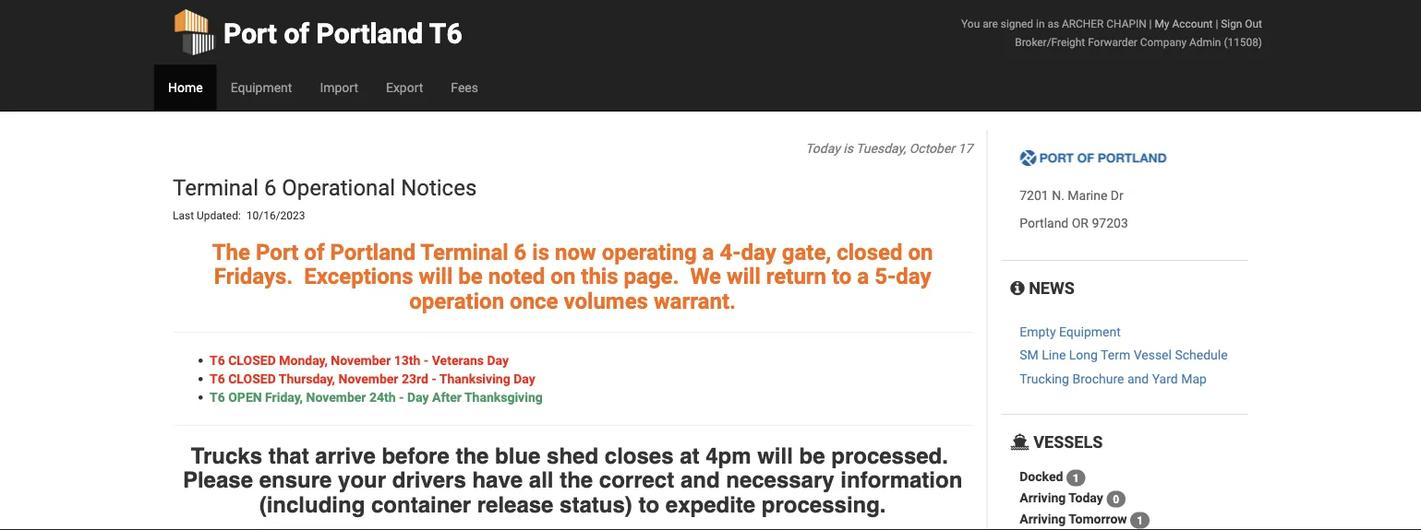 Task type: describe. For each thing, give the bounding box(es) containing it.
will right exceptions
[[419, 264, 453, 290]]

2 | from the left
[[1216, 17, 1218, 30]]

and inside trucks that arrive before the blue shed closes at 4pm will be processed. please ensure your drivers have all the correct and necessary information (including container release status) to expedite processing.
[[680, 468, 720, 494]]

info circle image
[[1010, 280, 1025, 296]]

admin
[[1189, 36, 1221, 48]]

1 horizontal spatial 1
[[1137, 515, 1143, 528]]

will right we
[[727, 264, 761, 290]]

noted
[[488, 264, 545, 290]]

my
[[1155, 17, 1169, 30]]

docked
[[1020, 470, 1063, 486]]

0 vertical spatial portland
[[316, 17, 423, 50]]

marine
[[1068, 188, 1108, 203]]

0 vertical spatial port
[[223, 17, 277, 50]]

1 vertical spatial november
[[338, 371, 398, 387]]

line
[[1042, 348, 1066, 363]]

we
[[690, 264, 721, 290]]

be inside the port of portland terminal 6 is now operating a 4-day gate, closed on fridays.  exceptions will be noted on this page.  we will return to a 5-day operation once volumes warrant.
[[458, 264, 483, 290]]

account
[[1172, 17, 1213, 30]]

at
[[680, 444, 699, 469]]

archer
[[1062, 17, 1104, 30]]

tomorrow
[[1069, 513, 1127, 528]]

1 horizontal spatial day
[[896, 264, 931, 290]]

terminal inside "terminal 6 operational notices last updated:  10/16/2023"
[[173, 175, 259, 201]]

of inside the port of portland terminal 6 is now operating a 4-day gate, closed on fridays.  exceptions will be noted on this page.  we will return to a 5-day operation once volumes warrant.
[[304, 239, 325, 266]]

out
[[1245, 17, 1262, 30]]

port inside the port of portland terminal 6 is now operating a 4-day gate, closed on fridays.  exceptions will be noted on this page.  we will return to a 5-day operation once volumes warrant.
[[256, 239, 299, 266]]

brochure
[[1072, 372, 1124, 387]]

once
[[510, 288, 558, 314]]

volumes
[[564, 288, 648, 314]]

processed.
[[831, 444, 948, 469]]

0
[[1113, 494, 1119, 507]]

0 horizontal spatial day
[[741, 239, 776, 266]]

will inside trucks that arrive before the blue shed closes at 4pm will be processed. please ensure your drivers have all the correct and necessary information (including container release status) to expedite processing.
[[757, 444, 793, 469]]

1 closed from the top
[[228, 353, 276, 368]]

schedule
[[1175, 348, 1228, 363]]

1 horizontal spatial -
[[424, 353, 429, 368]]

2 closed from the top
[[228, 371, 276, 387]]

arrive
[[315, 444, 376, 469]]

ensure
[[259, 468, 332, 494]]

the port of portland terminal 6 is now operating a 4-day gate, closed on fridays.  exceptions will be noted on this page.  we will return to a 5-day operation once volumes warrant.
[[212, 239, 933, 314]]

2 arriving from the top
[[1020, 513, 1066, 528]]

1 arriving from the top
[[1020, 492, 1066, 507]]

0 horizontal spatial a
[[702, 239, 714, 266]]

empty equipment sm line long term vessel schedule trucking brochure and yard map
[[1020, 325, 1228, 387]]

fees button
[[437, 65, 492, 111]]

thanksgiving
[[464, 390, 543, 405]]

2 vertical spatial november
[[306, 390, 366, 405]]

be inside trucks that arrive before the blue shed closes at 4pm will be processed. please ensure your drivers have all the correct and necessary information (including container release status) to expedite processing.
[[799, 444, 825, 469]]

(11508)
[[1224, 36, 1262, 48]]

this
[[581, 264, 618, 290]]

terminal inside the port of portland terminal 6 is now operating a 4-day gate, closed on fridays.  exceptions will be noted on this page.  we will return to a 5-day operation once volumes warrant.
[[420, 239, 508, 266]]

long
[[1069, 348, 1098, 363]]

2 horizontal spatial -
[[432, 371, 437, 387]]

closes
[[605, 444, 674, 469]]

please
[[183, 468, 253, 494]]

term
[[1101, 348, 1130, 363]]

is inside the port of portland terminal 6 is now operating a 4-day gate, closed on fridays.  exceptions will be noted on this page.  we will return to a 5-day operation once volumes warrant.
[[532, 239, 549, 266]]

correct
[[599, 468, 674, 494]]

sign
[[1221, 17, 1242, 30]]

now
[[555, 239, 596, 266]]

t6 up trucks
[[210, 371, 225, 387]]

0 vertical spatial 1
[[1073, 472, 1079, 485]]

4pm
[[706, 444, 751, 469]]

today inside docked 1 arriving today 0 arriving tomorrow 1
[[1069, 492, 1103, 507]]

export
[[386, 80, 423, 95]]

home button
[[154, 65, 217, 111]]

17
[[958, 141, 973, 156]]

export button
[[372, 65, 437, 111]]

97203
[[1092, 215, 1128, 231]]

chapin
[[1107, 17, 1147, 30]]

exceptions
[[304, 264, 413, 290]]

import button
[[306, 65, 372, 111]]

operating
[[602, 239, 697, 266]]

0 horizontal spatial on
[[551, 264, 576, 290]]

the
[[212, 239, 250, 266]]

as
[[1048, 17, 1059, 30]]

all
[[529, 468, 554, 494]]

6 inside the port of portland terminal 6 is now operating a 4-day gate, closed on fridays.  exceptions will be noted on this page.  we will return to a 5-day operation once volumes warrant.
[[514, 239, 527, 266]]

yard
[[1152, 372, 1178, 387]]

trucking brochure and yard map link
[[1020, 372, 1207, 387]]

sm
[[1020, 348, 1039, 363]]

signed
[[1001, 17, 1033, 30]]

ship image
[[1010, 434, 1029, 450]]

warrant.
[[654, 288, 736, 314]]

to inside the port of portland terminal 6 is now operating a 4-day gate, closed on fridays.  exceptions will be noted on this page.  we will return to a 5-day operation once volumes warrant.
[[832, 264, 852, 290]]

shed
[[547, 444, 598, 469]]

equipment button
[[217, 65, 306, 111]]

sign out link
[[1221, 17, 1262, 30]]

are
[[983, 17, 998, 30]]

23rd
[[402, 371, 428, 387]]

n.
[[1052, 188, 1065, 203]]

port of portland t6 link
[[173, 0, 462, 65]]

vessels
[[1029, 433, 1103, 452]]

fees
[[451, 80, 478, 95]]

drivers
[[392, 468, 466, 494]]

operational
[[282, 175, 395, 201]]

1 horizontal spatial day
[[487, 353, 509, 368]]

release
[[477, 493, 554, 518]]

5-
[[875, 264, 896, 290]]

notices
[[401, 175, 477, 201]]

thursday,
[[279, 371, 335, 387]]

information
[[841, 468, 962, 494]]



Task type: locate. For each thing, give the bounding box(es) containing it.
forwarder
[[1088, 36, 1138, 48]]

port down 10/16/2023
[[256, 239, 299, 266]]

a
[[702, 239, 714, 266], [857, 264, 869, 290]]

1 vertical spatial and
[[680, 468, 720, 494]]

2 horizontal spatial day
[[514, 371, 535, 387]]

1 horizontal spatial on
[[908, 239, 933, 266]]

company
[[1140, 36, 1187, 48]]

today
[[805, 141, 840, 156], [1069, 492, 1103, 507]]

1 vertical spatial equipment
[[1059, 325, 1121, 340]]

day
[[487, 353, 509, 368], [514, 371, 535, 387], [407, 390, 429, 405]]

0 vertical spatial to
[[832, 264, 852, 290]]

november
[[331, 353, 391, 368], [338, 371, 398, 387], [306, 390, 366, 405]]

port
[[223, 17, 277, 50], [256, 239, 299, 266]]

0 vertical spatial equipment
[[231, 80, 292, 95]]

0 horizontal spatial the
[[456, 444, 489, 469]]

import
[[320, 80, 358, 95]]

1 horizontal spatial is
[[843, 141, 853, 156]]

1 vertical spatial 1
[[1137, 515, 1143, 528]]

- right 24th
[[399, 390, 404, 405]]

broker/freight
[[1015, 36, 1085, 48]]

terminal up last
[[173, 175, 259, 201]]

0 horizontal spatial today
[[805, 141, 840, 156]]

portland down "terminal 6 operational notices last updated:  10/16/2023"
[[330, 239, 416, 266]]

to right gate, at the right of the page
[[832, 264, 852, 290]]

t6 left monday,
[[210, 353, 225, 368]]

2 vertical spatial -
[[399, 390, 404, 405]]

0 vertical spatial and
[[1127, 372, 1149, 387]]

port of portland t6 image
[[1020, 149, 1167, 168]]

trucks
[[191, 444, 262, 469]]

equipment up long
[[1059, 325, 1121, 340]]

| left the my
[[1149, 17, 1152, 30]]

will right 4pm
[[757, 444, 793, 469]]

1 horizontal spatial terminal
[[420, 239, 508, 266]]

and right correct
[[680, 468, 720, 494]]

0 horizontal spatial and
[[680, 468, 720, 494]]

today is tuesday, october 17
[[805, 141, 973, 156]]

a left 5-
[[857, 264, 869, 290]]

- right 13th
[[424, 353, 429, 368]]

dr
[[1111, 188, 1124, 203]]

day up thanksgiving
[[514, 371, 535, 387]]

1 horizontal spatial be
[[799, 444, 825, 469]]

have
[[472, 468, 523, 494]]

today left tuesday,
[[805, 141, 840, 156]]

blue
[[495, 444, 541, 469]]

0 vertical spatial today
[[805, 141, 840, 156]]

6 up 10/16/2023
[[264, 175, 276, 201]]

0 horizontal spatial to
[[639, 493, 659, 518]]

1 horizontal spatial |
[[1216, 17, 1218, 30]]

is left the now
[[532, 239, 549, 266]]

equipment
[[231, 80, 292, 95], [1059, 325, 1121, 340]]

0 horizontal spatial 1
[[1073, 472, 1079, 485]]

news
[[1025, 279, 1075, 298]]

24th
[[369, 390, 396, 405]]

in
[[1036, 17, 1045, 30]]

0 vertical spatial be
[[458, 264, 483, 290]]

to down closes
[[639, 493, 659, 518]]

1 horizontal spatial equipment
[[1059, 325, 1121, 340]]

0 vertical spatial november
[[331, 353, 391, 368]]

(including
[[259, 493, 365, 518]]

| left the sign
[[1216, 17, 1218, 30]]

0 horizontal spatial be
[[458, 264, 483, 290]]

1 horizontal spatial and
[[1127, 372, 1149, 387]]

day up thanksiving
[[487, 353, 509, 368]]

terminal
[[173, 175, 259, 201], [420, 239, 508, 266]]

before
[[382, 444, 449, 469]]

13th
[[394, 353, 420, 368]]

and inside empty equipment sm line long term vessel schedule trucking brochure and yard map
[[1127, 372, 1149, 387]]

6 inside "terminal 6 operational notices last updated:  10/16/2023"
[[264, 175, 276, 201]]

of down 10/16/2023
[[304, 239, 325, 266]]

1 vertical spatial be
[[799, 444, 825, 469]]

thanksiving
[[439, 371, 510, 387]]

1 vertical spatial arriving
[[1020, 513, 1066, 528]]

1 vertical spatial is
[[532, 239, 549, 266]]

to inside trucks that arrive before the blue shed closes at 4pm will be processed. please ensure your drivers have all the correct and necessary information (including container release status) to expedite processing.
[[639, 493, 659, 518]]

1 vertical spatial -
[[432, 371, 437, 387]]

0 vertical spatial -
[[424, 353, 429, 368]]

0 vertical spatial terminal
[[173, 175, 259, 201]]

1 right tomorrow
[[1137, 515, 1143, 528]]

the right the all
[[560, 468, 593, 494]]

portland down 7201
[[1020, 215, 1069, 231]]

be
[[458, 264, 483, 290], [799, 444, 825, 469]]

1 vertical spatial today
[[1069, 492, 1103, 507]]

operation
[[409, 288, 504, 314]]

that
[[268, 444, 309, 469]]

vessel
[[1134, 348, 1172, 363]]

- right 23rd
[[432, 371, 437, 387]]

1 horizontal spatial the
[[560, 468, 593, 494]]

1 vertical spatial terminal
[[420, 239, 508, 266]]

portland up import
[[316, 17, 423, 50]]

you
[[961, 17, 980, 30]]

processing.
[[762, 493, 886, 518]]

1 vertical spatial of
[[304, 239, 325, 266]]

1 right docked on the bottom right of the page
[[1073, 472, 1079, 485]]

0 vertical spatial arriving
[[1020, 492, 1066, 507]]

0 horizontal spatial terminal
[[173, 175, 259, 201]]

trucking
[[1020, 372, 1069, 387]]

monday,
[[279, 353, 328, 368]]

is left tuesday,
[[843, 141, 853, 156]]

0 horizontal spatial |
[[1149, 17, 1152, 30]]

port up equipment dropdown button
[[223, 17, 277, 50]]

on right 5-
[[908, 239, 933, 266]]

on left this
[[551, 264, 576, 290]]

6
[[264, 175, 276, 201], [514, 239, 527, 266]]

terminal 6 operational notices last updated:  10/16/2023
[[173, 175, 482, 222]]

or
[[1072, 215, 1089, 231]]

t6
[[429, 17, 462, 50], [210, 353, 225, 368], [210, 371, 225, 387], [210, 390, 225, 405]]

10/16/2023
[[246, 210, 305, 222]]

terminal up operation
[[420, 239, 508, 266]]

you are signed in as archer chapin | my account | sign out broker/freight forwarder company admin (11508)
[[961, 17, 1262, 48]]

1 | from the left
[[1149, 17, 1152, 30]]

last
[[173, 210, 194, 222]]

1 vertical spatial port
[[256, 239, 299, 266]]

0 vertical spatial day
[[487, 353, 509, 368]]

0 vertical spatial 6
[[264, 175, 276, 201]]

my account link
[[1155, 17, 1213, 30]]

2 vertical spatial portland
[[330, 239, 416, 266]]

0 vertical spatial is
[[843, 141, 853, 156]]

2 vertical spatial day
[[407, 390, 429, 405]]

of inside port of portland t6 link
[[284, 17, 309, 50]]

t6 up fees
[[429, 17, 462, 50]]

7201 n. marine dr
[[1020, 188, 1124, 203]]

1 vertical spatial to
[[639, 493, 659, 518]]

1 vertical spatial day
[[514, 371, 535, 387]]

0 horizontal spatial 6
[[264, 175, 276, 201]]

necessary
[[726, 468, 834, 494]]

t6 left the open
[[210, 390, 225, 405]]

be left noted
[[458, 264, 483, 290]]

trucks that arrive before the blue shed closes at 4pm will be processed. please ensure your drivers have all the correct and necessary information (including container release status) to expedite processing.
[[183, 444, 962, 518]]

4-
[[720, 239, 741, 266]]

a left "4-"
[[702, 239, 714, 266]]

0 horizontal spatial equipment
[[231, 80, 292, 95]]

tuesday,
[[856, 141, 906, 156]]

docked 1 arriving today 0 arriving tomorrow 1
[[1020, 470, 1143, 528]]

1 horizontal spatial today
[[1069, 492, 1103, 507]]

1 vertical spatial closed
[[228, 371, 276, 387]]

1 vertical spatial 6
[[514, 239, 527, 266]]

gate,
[[782, 239, 831, 266]]

will
[[419, 264, 453, 290], [727, 264, 761, 290], [757, 444, 793, 469]]

map
[[1181, 372, 1207, 387]]

equipment right home
[[231, 80, 292, 95]]

the
[[456, 444, 489, 469], [560, 468, 593, 494]]

1 vertical spatial portland
[[1020, 215, 1069, 231]]

to
[[832, 264, 852, 290], [639, 493, 659, 518]]

today up tomorrow
[[1069, 492, 1103, 507]]

portland inside the port of portland terminal 6 is now operating a 4-day gate, closed on fridays.  exceptions will be noted on this page.  we will return to a 5-day operation once volumes warrant.
[[330, 239, 416, 266]]

1 horizontal spatial a
[[857, 264, 869, 290]]

and left yard
[[1127, 372, 1149, 387]]

day
[[741, 239, 776, 266], [896, 264, 931, 290]]

your
[[338, 468, 386, 494]]

equipment inside equipment dropdown button
[[231, 80, 292, 95]]

equipment inside empty equipment sm line long term vessel schedule trucking brochure and yard map
[[1059, 325, 1121, 340]]

portland
[[316, 17, 423, 50], [1020, 215, 1069, 231], [330, 239, 416, 266]]

|
[[1149, 17, 1152, 30], [1216, 17, 1218, 30]]

be up processing.
[[799, 444, 825, 469]]

sm line long term vessel schedule link
[[1020, 348, 1228, 363]]

0 horizontal spatial day
[[407, 390, 429, 405]]

of up equipment dropdown button
[[284, 17, 309, 50]]

1 horizontal spatial to
[[832, 264, 852, 290]]

closed
[[837, 239, 903, 266]]

and
[[1127, 372, 1149, 387], [680, 468, 720, 494]]

port of portland t6
[[223, 17, 462, 50]]

on
[[908, 239, 933, 266], [551, 264, 576, 290]]

status)
[[560, 493, 632, 518]]

the left blue
[[456, 444, 489, 469]]

1 horizontal spatial 6
[[514, 239, 527, 266]]

closed
[[228, 353, 276, 368], [228, 371, 276, 387]]

empty
[[1020, 325, 1056, 340]]

0 horizontal spatial -
[[399, 390, 404, 405]]

0 horizontal spatial is
[[532, 239, 549, 266]]

6 up once
[[514, 239, 527, 266]]

portland or 97203
[[1020, 215, 1128, 231]]

day down 23rd
[[407, 390, 429, 405]]

friday,
[[265, 390, 303, 405]]

expedite
[[666, 493, 755, 518]]

0 vertical spatial closed
[[228, 353, 276, 368]]

0 vertical spatial of
[[284, 17, 309, 50]]

october
[[909, 141, 955, 156]]



Task type: vqa. For each thing, say whether or not it's contained in the screenshot.


